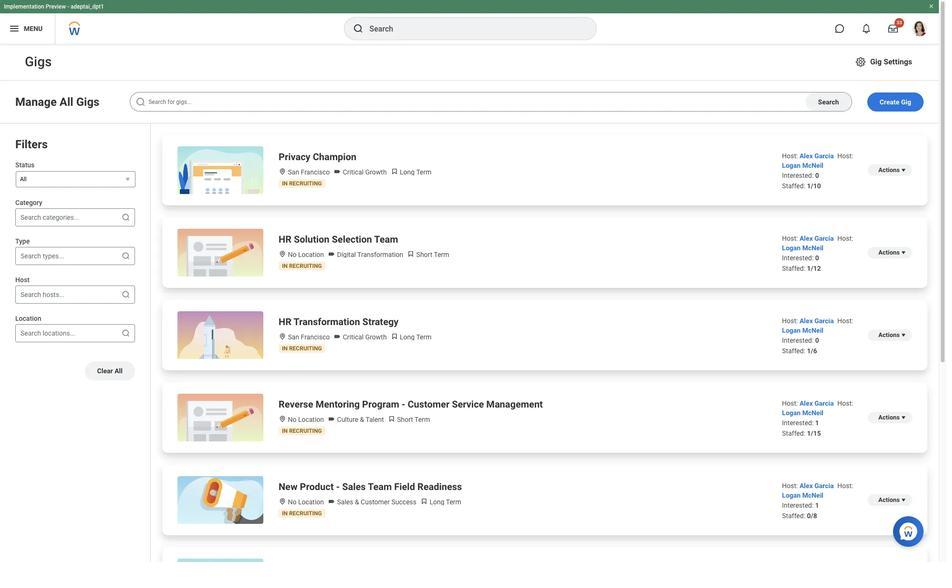 Task type: describe. For each thing, give the bounding box(es) containing it.
digital transformation
[[336, 251, 403, 259]]

reverse
[[279, 399, 313, 410]]

hr solution selection team
[[279, 234, 398, 245]]

location image for hr solution selection team
[[279, 251, 286, 258]]

alex garcia button for -
[[800, 400, 836, 408]]

3 logan mcneil button from the top
[[782, 327, 824, 335]]

interested: for -
[[782, 419, 814, 427]]

growth for champion
[[365, 168, 387, 176]]

search for search locations...
[[21, 330, 41, 337]]

gig settings button
[[851, 52, 916, 72]]

in for privacy champion
[[282, 180, 288, 187]]

hr for hr solution selection team
[[279, 234, 292, 245]]

san francisco for transformation
[[286, 334, 330, 341]]

recruiting for mentoring
[[289, 428, 322, 435]]

success
[[392, 499, 417, 506]]

san for hr
[[288, 334, 299, 341]]

long term for privacy champion
[[398, 168, 432, 176]]

search for search categories...
[[21, 214, 41, 221]]

search locations...
[[21, 330, 75, 337]]

term for hr transformation strategy
[[416, 334, 432, 341]]

new
[[279, 482, 298, 493]]

33 button
[[883, 18, 904, 39]]

1 actions from the top
[[879, 167, 900, 174]]

host
[[15, 276, 29, 284]]

new product - sales team field readiness link
[[279, 481, 462, 494]]

actions for -
[[879, 414, 900, 421]]

critical growth for champion
[[341, 168, 387, 176]]

garcia for sales
[[815, 482, 834, 490]]

host: alex garcia host: logan mcneil interested: 0 staffed: 1/10
[[782, 152, 853, 190]]

champion
[[313, 151, 357, 163]]

clear all button
[[85, 362, 135, 381]]

readiness
[[418, 482, 462, 493]]

1 for new product - sales team field readiness
[[815, 502, 819, 510]]

term for privacy champion
[[416, 168, 432, 176]]

location image
[[279, 168, 286, 176]]

in for new product - sales team field readiness
[[282, 511, 288, 517]]

mcneil for sales
[[803, 492, 824, 500]]

staffed: for team
[[782, 265, 806, 272]]

location up search locations...
[[15, 315, 41, 323]]

clear all
[[97, 368, 123, 375]]

status element for transformation
[[282, 346, 322, 352]]

0 vertical spatial sales
[[342, 482, 366, 493]]

preview
[[46, 3, 66, 10]]

all for clear
[[115, 368, 123, 375]]

location image for reverse mentoring program - customer service management
[[279, 416, 286, 423]]

in for hr transformation strategy
[[282, 346, 288, 352]]

tag image for transformation
[[334, 333, 341, 341]]

alex garcia button for sales
[[800, 482, 836, 490]]

clear
[[97, 368, 113, 375]]

growth for transformation
[[365, 334, 387, 341]]

in recruiting for transformation
[[282, 346, 322, 352]]

location for hr
[[298, 251, 324, 259]]

1 alex garcia button from the top
[[800, 152, 836, 160]]

status
[[15, 161, 35, 169]]

alex for sales
[[800, 482, 813, 490]]

hr solution selection team link
[[279, 233, 398, 246]]

location image for hr transformation strategy
[[279, 333, 286, 341]]

alex inside host: alex garcia host: logan mcneil interested: 0 staffed: 1/6
[[800, 317, 813, 325]]

talent
[[366, 416, 384, 424]]

actions button for new product - sales team field readiness
[[868, 495, 912, 506]]

1/10
[[807, 182, 821, 190]]

manage all gigs
[[15, 95, 99, 109]]

no for reverse
[[288, 416, 297, 424]]

san for privacy
[[288, 168, 299, 176]]

in recruiting for mentoring
[[282, 428, 322, 435]]

1 for reverse mentoring program - customer service management
[[815, 419, 819, 427]]

reverse mentoring program - customer service management
[[279, 399, 543, 410]]

alex for -
[[800, 400, 813, 408]]

host: alex garcia host: logan mcneil interested: 1 staffed: 0/8
[[782, 482, 853, 520]]

actions button for selection
[[868, 247, 912, 259]]

recruiting for transformation
[[289, 346, 322, 352]]

logan mcneil button for team
[[782, 244, 824, 252]]

interested: inside host: alex garcia host: logan mcneil interested: 0 staffed: 1/10
[[782, 172, 814, 179]]

new product - sales team field readiness
[[279, 482, 462, 493]]

no for hr
[[288, 251, 297, 259]]

culture
[[337, 416, 358, 424]]

create gig button
[[867, 92, 924, 111]]

privacy champion
[[279, 151, 357, 163]]

1 vertical spatial customer
[[361, 499, 390, 506]]

mcneil inside host: alex garcia host: logan mcneil interested: 0 staffed: 1/10
[[803, 162, 824, 169]]

tag image for champion
[[334, 168, 341, 176]]

long for privacy champion
[[400, 168, 415, 176]]

interested: inside host: alex garcia host: logan mcneil interested: 0 staffed: 1/6
[[782, 337, 814, 345]]

staffed: inside host: alex garcia host: logan mcneil interested: 0 staffed: 1/6
[[782, 347, 806, 355]]

- for sales
[[336, 482, 340, 493]]

garcia inside host: alex garcia host: logan mcneil interested: 0 staffed: 1/10
[[815, 152, 834, 160]]

transformation for hr
[[294, 316, 360, 328]]

solution
[[294, 234, 330, 245]]

gig inside button
[[901, 98, 911, 106]]

actions for team
[[879, 249, 900, 256]]

critical growth for transformation
[[341, 334, 387, 341]]

create gig
[[880, 98, 911, 106]]

category
[[15, 199, 42, 207]]

in recruiting for product
[[282, 511, 322, 517]]

staffed: for sales
[[782, 513, 806, 520]]

& for -
[[355, 499, 359, 506]]

1 vertical spatial team
[[368, 482, 392, 493]]

logan inside host: alex garcia host: logan mcneil interested: 0 staffed: 1/10
[[782, 162, 801, 169]]

in recruiting for champion
[[282, 180, 322, 187]]

settings
[[884, 57, 912, 66]]

culture & talent
[[336, 416, 384, 424]]

search image for search categories...
[[121, 213, 131, 222]]

search types...
[[21, 252, 64, 260]]

host: alex garcia host: logan mcneil interested: 0 staffed: 1/6
[[782, 317, 853, 355]]

type
[[15, 238, 30, 245]]

menu banner
[[0, 0, 939, 44]]

inbox large image
[[889, 24, 898, 33]]

caret down image for team
[[900, 249, 908, 257]]

short term for team
[[415, 251, 449, 259]]

mcneil for team
[[803, 244, 824, 252]]

logan for sales
[[782, 492, 801, 500]]

search button
[[806, 93, 852, 111]]

host: alex garcia host: logan mcneil interested: 0 staffed: 1/12
[[782, 235, 853, 272]]

critical for transformation
[[343, 334, 364, 341]]

gigs
[[76, 95, 99, 109]]

media mylearning image for hr solution selection team
[[407, 251, 415, 258]]

locations...
[[43, 330, 75, 337]]

privacy
[[279, 151, 311, 163]]

3 actions from the top
[[879, 332, 900, 339]]

garcia for -
[[815, 400, 834, 408]]

francisco for transformation
[[301, 334, 330, 341]]

33
[[897, 20, 902, 25]]

status element for champion
[[282, 180, 322, 187]]

interested: for sales
[[782, 502, 814, 510]]

recruiting for product
[[289, 511, 322, 517]]



Task type: locate. For each thing, give the bounding box(es) containing it.
0 horizontal spatial short
[[397, 416, 413, 424]]

4 location image from the top
[[279, 498, 286, 506]]

0 vertical spatial hr
[[279, 234, 292, 245]]

mcneil up the 1/12
[[803, 244, 824, 252]]

1 vertical spatial caret down image
[[900, 414, 908, 422]]

search for search
[[818, 98, 839, 106]]

4 logan mcneil button from the top
[[782, 409, 824, 417]]

- for adeptai_dpt1
[[67, 3, 69, 10]]

interested: up 0/8
[[782, 502, 814, 510]]

sales
[[342, 482, 366, 493], [337, 499, 353, 506]]

2 vertical spatial 0
[[815, 337, 819, 345]]

alex garcia button up the 1/12
[[800, 235, 836, 242]]

1 horizontal spatial gig
[[901, 98, 911, 106]]

5 mcneil from the top
[[803, 492, 824, 500]]

& down new product - sales team field readiness link
[[355, 499, 359, 506]]

menu button
[[0, 13, 55, 44]]

management
[[486, 399, 543, 410]]

in recruiting down location image
[[282, 180, 322, 187]]

0 vertical spatial 1
[[815, 419, 819, 427]]

garcia up 0/8
[[815, 482, 834, 490]]

2 actions from the top
[[879, 249, 900, 256]]

recruiting down hr transformation strategy link
[[289, 346, 322, 352]]

1 1 from the top
[[815, 419, 819, 427]]

mcneil up 0/8
[[803, 492, 824, 500]]

no location for mentoring
[[286, 416, 324, 424]]

hosts...
[[43, 291, 65, 299]]

0 vertical spatial san
[[288, 168, 299, 176]]

critical down hr transformation strategy link
[[343, 334, 364, 341]]

francisco down privacy champion
[[301, 168, 330, 176]]

in recruiting for solution
[[282, 263, 322, 270]]

2 location image from the top
[[279, 333, 286, 341]]

1 vertical spatial short term
[[395, 416, 430, 424]]

1 vertical spatial search image
[[121, 290, 131, 300]]

hr transformation strategy link
[[279, 315, 399, 329]]

1 vertical spatial actions button
[[868, 247, 912, 259]]

no location for product
[[286, 499, 324, 506]]

location image for new product - sales team field readiness
[[279, 498, 286, 506]]

critical growth down strategy
[[341, 334, 387, 341]]

actions button
[[868, 412, 912, 424], [868, 495, 912, 506]]

0 vertical spatial short term
[[415, 251, 449, 259]]

3 actions button from the top
[[868, 330, 912, 341]]

1 vertical spatial short
[[397, 416, 413, 424]]

0/8
[[807, 513, 817, 520]]

1 vertical spatial san
[[288, 334, 299, 341]]

1 vertical spatial growth
[[365, 334, 387, 341]]

alex garcia button
[[800, 152, 836, 160], [800, 235, 836, 242], [800, 317, 836, 325], [800, 400, 836, 408], [800, 482, 836, 490]]

term
[[416, 168, 432, 176], [434, 251, 449, 259], [416, 334, 432, 341], [415, 416, 430, 424], [446, 499, 461, 506]]

1 location image from the top
[[279, 251, 286, 258]]

0 vertical spatial gig
[[870, 57, 882, 66]]

tag image
[[334, 333, 341, 341], [328, 416, 336, 423], [328, 498, 336, 506]]

selection
[[332, 234, 372, 245]]

0 up 1/6
[[815, 337, 819, 345]]

1 hr from the top
[[279, 234, 292, 245]]

team up sales & customer success
[[368, 482, 392, 493]]

staffed: left 1/15
[[782, 430, 806, 438]]

0 vertical spatial tag image
[[334, 333, 341, 341]]

critical
[[343, 168, 364, 176], [343, 334, 364, 341]]

1 horizontal spatial customer
[[408, 399, 450, 410]]

status element
[[282, 180, 322, 187], [282, 263, 322, 270], [282, 346, 322, 352], [282, 428, 322, 435], [282, 511, 322, 517]]

garcia inside host: alex garcia host: logan mcneil interested: 0 staffed: 1/6
[[815, 317, 834, 325]]

0 horizontal spatial media mylearning image
[[391, 168, 398, 176]]

search image
[[352, 23, 364, 34], [135, 96, 147, 108], [121, 252, 131, 261], [121, 329, 131, 338]]

0 vertical spatial growth
[[365, 168, 387, 176]]

&
[[360, 416, 364, 424], [355, 499, 359, 506]]

1 vertical spatial all
[[20, 176, 27, 183]]

categories...
[[43, 214, 79, 221]]

search for search types...
[[21, 252, 41, 260]]

logan for -
[[782, 409, 801, 417]]

1 vertical spatial san francisco
[[286, 334, 330, 341]]

1 vertical spatial caret down image
[[900, 332, 908, 339]]

location down solution
[[298, 251, 324, 259]]

term for reverse mentoring program - customer service management
[[415, 416, 430, 424]]

no location down reverse
[[286, 416, 324, 424]]

interested: inside host: alex garcia host: logan mcneil interested: 1 staffed: 0/8
[[782, 502, 814, 510]]

2 in from the top
[[282, 263, 288, 270]]

no location
[[286, 251, 324, 259], [286, 416, 324, 424], [286, 499, 324, 506]]

logan inside host: alex garcia host: logan mcneil interested: 0 staffed: 1/12
[[782, 244, 801, 252]]

3 interested: from the top
[[782, 337, 814, 345]]

5 interested: from the top
[[782, 502, 814, 510]]

5 in recruiting from the top
[[282, 511, 322, 517]]

alex inside host: alex garcia host: logan mcneil interested: 0 staffed: 1/12
[[800, 235, 813, 242]]

2 recruiting from the top
[[289, 263, 322, 270]]

2 critical growth from the top
[[341, 334, 387, 341]]

1 logan from the top
[[782, 162, 801, 169]]

1 up 1/15
[[815, 419, 819, 427]]

garcia up 1/6
[[815, 317, 834, 325]]

alex up 1/15
[[800, 400, 813, 408]]

short for -
[[397, 416, 413, 424]]

logan mcneil button up 1/6
[[782, 327, 824, 335]]

0 for strategy
[[815, 337, 819, 345]]

all button
[[16, 171, 136, 188]]

customer left service
[[408, 399, 450, 410]]

status element down hr transformation strategy link
[[282, 346, 322, 352]]

alex garcia button for team
[[800, 235, 836, 242]]

alex inside host: alex garcia host: logan mcneil interested: 1 staffed: 0/8
[[800, 482, 813, 490]]

logan for team
[[782, 244, 801, 252]]

3 mcneil from the top
[[803, 327, 824, 335]]

location down product on the bottom of page
[[298, 499, 324, 506]]

2 0 from the top
[[815, 254, 819, 262]]

garcia for team
[[815, 235, 834, 242]]

1 search image from the top
[[121, 213, 131, 222]]

in for hr solution selection team
[[282, 263, 288, 270]]

3 in from the top
[[282, 346, 288, 352]]

staffed: inside host: alex garcia host: logan mcneil interested: 1 staffed: 1/15
[[782, 430, 806, 438]]

garcia
[[815, 152, 834, 160], [815, 235, 834, 242], [815, 317, 834, 325], [815, 400, 834, 408], [815, 482, 834, 490]]

1 actions button from the top
[[868, 165, 912, 176]]

no down reverse
[[288, 416, 297, 424]]

1 garcia from the top
[[815, 152, 834, 160]]

0 inside host: alex garcia host: logan mcneil interested: 0 staffed: 1/6
[[815, 337, 819, 345]]

garcia up the 1/12
[[815, 235, 834, 242]]

gig
[[870, 57, 882, 66], [901, 98, 911, 106]]

1 vertical spatial francisco
[[301, 334, 330, 341]]

staffed: inside host: alex garcia host: logan mcneil interested: 0 staffed: 1/12
[[782, 265, 806, 272]]

2 no location from the top
[[286, 416, 324, 424]]

status element down new
[[282, 511, 322, 517]]

recruiting
[[289, 180, 322, 187], [289, 263, 322, 270], [289, 346, 322, 352], [289, 428, 322, 435], [289, 511, 322, 517]]

0 vertical spatial team
[[374, 234, 398, 245]]

alex up 1/6
[[800, 317, 813, 325]]

logan mcneil button up 0/8
[[782, 492, 824, 500]]

1 horizontal spatial -
[[336, 482, 340, 493]]

2 actions button from the top
[[868, 495, 912, 506]]

2 vertical spatial -
[[336, 482, 340, 493]]

in recruiting down hr transformation strategy link
[[282, 346, 322, 352]]

staffed:
[[782, 182, 806, 190], [782, 265, 806, 272], [782, 347, 806, 355], [782, 430, 806, 438], [782, 513, 806, 520]]

2 alex from the top
[[800, 235, 813, 242]]

create
[[880, 98, 900, 106]]

5 logan mcneil button from the top
[[782, 492, 824, 500]]

list
[[151, 124, 939, 563]]

- inside menu banner
[[67, 3, 69, 10]]

2 vertical spatial long term
[[428, 499, 461, 506]]

search image
[[121, 213, 131, 222], [121, 290, 131, 300]]

caret down image inside actions popup button
[[900, 497, 908, 504]]

recruiting down reverse
[[289, 428, 322, 435]]

actions button for strategy
[[868, 330, 912, 341]]

1 vertical spatial critical growth
[[341, 334, 387, 341]]

no down solution
[[288, 251, 297, 259]]

long term for hr transformation strategy
[[398, 334, 432, 341]]

media mylearning image for program
[[388, 416, 395, 423]]

tag image for product
[[328, 498, 336, 506]]

location
[[298, 251, 324, 259], [15, 315, 41, 323], [298, 416, 324, 424], [298, 499, 324, 506]]

4 in from the top
[[282, 428, 288, 435]]

san down hr transformation strategy link
[[288, 334, 299, 341]]

2 horizontal spatial -
[[402, 399, 405, 410]]

staffed: inside host: alex garcia host: logan mcneil interested: 0 staffed: 1/10
[[782, 182, 806, 190]]

san francisco down privacy champion link
[[286, 168, 330, 176]]

search image for search hosts...
[[121, 290, 131, 300]]

5 garcia from the top
[[815, 482, 834, 490]]

0 horizontal spatial customer
[[361, 499, 390, 506]]

actions button
[[868, 165, 912, 176], [868, 247, 912, 259], [868, 330, 912, 341]]

0 vertical spatial long term
[[398, 168, 432, 176]]

3 recruiting from the top
[[289, 346, 322, 352]]

4 garcia from the top
[[815, 400, 834, 408]]

0 vertical spatial &
[[360, 416, 364, 424]]

2 growth from the top
[[365, 334, 387, 341]]

4 staffed: from the top
[[782, 430, 806, 438]]

& for program
[[360, 416, 364, 424]]

reverse mentoring program - customer service management link
[[279, 398, 543, 411]]

media mylearning image
[[391, 333, 398, 341], [388, 416, 395, 423]]

1 inside host: alex garcia host: logan mcneil interested: 1 staffed: 1/15
[[815, 419, 819, 427]]

3 garcia from the top
[[815, 317, 834, 325]]

program
[[362, 399, 399, 410]]

interested: up 1/6
[[782, 337, 814, 345]]

sales up sales & customer success
[[342, 482, 366, 493]]

alex
[[800, 152, 813, 160], [800, 235, 813, 242], [800, 317, 813, 325], [800, 400, 813, 408], [800, 482, 813, 490]]

status element down location image
[[282, 180, 322, 187]]

1 growth from the top
[[365, 168, 387, 176]]

long
[[400, 168, 415, 176], [400, 334, 415, 341], [430, 499, 445, 506]]

search hosts...
[[21, 291, 65, 299]]

0 vertical spatial actions button
[[868, 165, 912, 176]]

1 vertical spatial critical
[[343, 334, 364, 341]]

hr for hr transformation strategy
[[279, 316, 292, 328]]

mcneil up 1/10 on the top right
[[803, 162, 824, 169]]

tag image down hr transformation strategy link
[[334, 333, 341, 341]]

3 alex garcia button from the top
[[800, 317, 836, 325]]

all down status
[[20, 176, 27, 183]]

francisco for champion
[[301, 168, 330, 176]]

3 no location from the top
[[286, 499, 324, 506]]

0 for selection
[[815, 254, 819, 262]]

2 vertical spatial tag image
[[328, 498, 336, 506]]

2 actions button from the top
[[868, 247, 912, 259]]

1 vertical spatial media mylearning image
[[388, 416, 395, 423]]

4 interested: from the top
[[782, 419, 814, 427]]

4 alex garcia button from the top
[[800, 400, 836, 408]]

1 vertical spatial tag image
[[328, 251, 336, 258]]

- right program
[[402, 399, 405, 410]]

Search text field
[[130, 92, 852, 112]]

caret down image
[[900, 167, 908, 174], [900, 414, 908, 422]]

in recruiting down new
[[282, 511, 322, 517]]

service
[[452, 399, 484, 410]]

media mylearning image for new product - sales team field readiness
[[420, 498, 428, 506]]

staffed: left the 1/12
[[782, 265, 806, 272]]

1 critical from the top
[[343, 168, 364, 176]]

& left talent
[[360, 416, 364, 424]]

1 up 0/8
[[815, 502, 819, 510]]

san right location image
[[288, 168, 299, 176]]

media mylearning image for strategy
[[391, 333, 398, 341]]

3 in recruiting from the top
[[282, 346, 322, 352]]

3 logan from the top
[[782, 327, 801, 335]]

2 vertical spatial no
[[288, 499, 297, 506]]

1 vertical spatial 0
[[815, 254, 819, 262]]

0 vertical spatial media mylearning image
[[391, 333, 398, 341]]

tag image for solution
[[328, 251, 336, 258]]

short term for -
[[395, 416, 430, 424]]

1 vertical spatial -
[[402, 399, 405, 410]]

team
[[374, 234, 398, 245], [368, 482, 392, 493]]

1/6
[[807, 347, 817, 355]]

1 vertical spatial long
[[400, 334, 415, 341]]

2 garcia from the top
[[815, 235, 834, 242]]

all inside all dropdown button
[[20, 176, 27, 183]]

1 mcneil from the top
[[803, 162, 824, 169]]

hr
[[279, 234, 292, 245], [279, 316, 292, 328]]

gear image
[[855, 56, 867, 68]]

long term for new product - sales team field readiness
[[428, 499, 461, 506]]

no down new
[[288, 499, 297, 506]]

0 vertical spatial transformation
[[357, 251, 403, 259]]

caret down image inside actions popup button
[[900, 414, 908, 422]]

short
[[416, 251, 432, 259], [397, 416, 413, 424]]

location for reverse
[[298, 416, 324, 424]]

all right clear
[[115, 368, 123, 375]]

interested: inside host: alex garcia host: logan mcneil interested: 1 staffed: 1/15
[[782, 419, 814, 427]]

2 vertical spatial long
[[430, 499, 445, 506]]

0 vertical spatial tag image
[[334, 168, 341, 176]]

3 caret down image from the top
[[900, 497, 908, 504]]

1 vertical spatial media mylearning image
[[407, 251, 415, 258]]

0 vertical spatial caret down image
[[900, 249, 908, 257]]

mcneil inside host: alex garcia host: logan mcneil interested: 1 staffed: 0/8
[[803, 492, 824, 500]]

1 horizontal spatial media mylearning image
[[407, 251, 415, 258]]

2 vertical spatial media mylearning image
[[420, 498, 428, 506]]

2 horizontal spatial media mylearning image
[[420, 498, 428, 506]]

0
[[815, 172, 819, 179], [815, 254, 819, 262], [815, 337, 819, 345]]

5 status element from the top
[[282, 511, 322, 517]]

0 vertical spatial critical growth
[[341, 168, 387, 176]]

interested: inside host: alex garcia host: logan mcneil interested: 0 staffed: 1/12
[[782, 254, 814, 262]]

2 status element from the top
[[282, 263, 322, 270]]

1 vertical spatial no
[[288, 416, 297, 424]]

tag image
[[334, 168, 341, 176], [328, 251, 336, 258]]

2 vertical spatial all
[[115, 368, 123, 375]]

tag image down product on the bottom of page
[[328, 498, 336, 506]]

hr inside hr transformation strategy link
[[279, 316, 292, 328]]

0 vertical spatial no
[[288, 251, 297, 259]]

1 inside host: alex garcia host: logan mcneil interested: 1 staffed: 0/8
[[815, 502, 819, 510]]

2 horizontal spatial all
[[115, 368, 123, 375]]

recruiting for champion
[[289, 180, 322, 187]]

caret down image for sales
[[900, 497, 908, 504]]

0 horizontal spatial &
[[355, 499, 359, 506]]

2 vertical spatial actions button
[[868, 330, 912, 341]]

logan mcneil button up 1/15
[[782, 409, 824, 417]]

garcia inside host: alex garcia host: logan mcneil interested: 1 staffed: 1/15
[[815, 400, 834, 408]]

4 logan from the top
[[782, 409, 801, 417]]

tag image down champion on the top left of page
[[334, 168, 341, 176]]

transformation
[[357, 251, 403, 259], [294, 316, 360, 328]]

0 vertical spatial search image
[[121, 213, 131, 222]]

in recruiting down reverse
[[282, 428, 322, 435]]

2 hr from the top
[[279, 316, 292, 328]]

2 critical from the top
[[343, 334, 364, 341]]

1 vertical spatial long term
[[398, 334, 432, 341]]

notifications large image
[[862, 24, 871, 33]]

customer down new product - sales team field readiness link
[[361, 499, 390, 506]]

in for reverse mentoring program - customer service management
[[282, 428, 288, 435]]

garcia inside host: alex garcia host: logan mcneil interested: 1 staffed: 0/8
[[815, 482, 834, 490]]

2 san francisco from the top
[[286, 334, 330, 341]]

1 recruiting from the top
[[289, 180, 322, 187]]

Search Workday  search field
[[370, 18, 577, 39]]

staffed: left 0/8
[[782, 513, 806, 520]]

mcneil up 1/15
[[803, 409, 824, 417]]

mcneil inside host: alex garcia host: logan mcneil interested: 0 staffed: 1/6
[[803, 327, 824, 335]]

1 horizontal spatial short
[[416, 251, 432, 259]]

2 mcneil from the top
[[803, 244, 824, 252]]

staffed: for -
[[782, 430, 806, 438]]

alex up the 1/12
[[800, 235, 813, 242]]

logan mcneil button for -
[[782, 409, 824, 417]]

implementation preview -   adeptai_dpt1
[[4, 3, 104, 10]]

logan mcneil button up 1/10 on the top right
[[782, 162, 824, 169]]

long for new product - sales team field readiness
[[430, 499, 445, 506]]

actions for sales
[[879, 497, 900, 504]]

3 no from the top
[[288, 499, 297, 506]]

staffed: left 1/10 on the top right
[[782, 182, 806, 190]]

close environment banner image
[[929, 3, 934, 9]]

2 no from the top
[[288, 416, 297, 424]]

status element down reverse
[[282, 428, 322, 435]]

0 inside host: alex garcia host: logan mcneil interested: 0 staffed: 1/12
[[815, 254, 819, 262]]

0 vertical spatial san francisco
[[286, 168, 330, 176]]

2 staffed: from the top
[[782, 265, 806, 272]]

status element for mentoring
[[282, 428, 322, 435]]

1 vertical spatial transformation
[[294, 316, 360, 328]]

logan mcneil button
[[782, 162, 824, 169], [782, 244, 824, 252], [782, 327, 824, 335], [782, 409, 824, 417], [782, 492, 824, 500]]

term for hr solution selection team
[[434, 251, 449, 259]]

2 francisco from the top
[[301, 334, 330, 341]]

logan inside host: alex garcia host: logan mcneil interested: 1 staffed: 1/15
[[782, 409, 801, 417]]

no for new
[[288, 499, 297, 506]]

3 staffed: from the top
[[782, 347, 806, 355]]

media mylearning image
[[391, 168, 398, 176], [407, 251, 415, 258], [420, 498, 428, 506]]

logan inside host: alex garcia host: logan mcneil interested: 1 staffed: 0/8
[[782, 492, 801, 500]]

1 vertical spatial tag image
[[328, 416, 336, 423]]

0 horizontal spatial all
[[20, 176, 27, 183]]

garcia up 1/10 on the top right
[[815, 152, 834, 160]]

gig inside popup button
[[870, 57, 882, 66]]

1 vertical spatial no location
[[286, 416, 324, 424]]

media mylearning image right talent
[[388, 416, 395, 423]]

team up digital transformation on the top of page
[[374, 234, 398, 245]]

no
[[288, 251, 297, 259], [288, 416, 297, 424], [288, 499, 297, 506]]

actions
[[879, 167, 900, 174], [879, 249, 900, 256], [879, 332, 900, 339], [879, 414, 900, 421], [879, 497, 900, 504]]

0 vertical spatial media mylearning image
[[391, 168, 398, 176]]

1 interested: from the top
[[782, 172, 814, 179]]

1 horizontal spatial all
[[60, 95, 73, 109]]

critical for champion
[[343, 168, 364, 176]]

recruiting down product on the bottom of page
[[289, 511, 322, 517]]

5 staffed: from the top
[[782, 513, 806, 520]]

1 critical growth from the top
[[341, 168, 387, 176]]

manage
[[15, 95, 57, 109]]

interested: for team
[[782, 254, 814, 262]]

1/15
[[807, 430, 821, 438]]

1 vertical spatial hr
[[279, 316, 292, 328]]

alex garcia button up 1/15
[[800, 400, 836, 408]]

0 vertical spatial all
[[60, 95, 73, 109]]

1 0 from the top
[[815, 172, 819, 179]]

location image
[[279, 251, 286, 258], [279, 333, 286, 341], [279, 416, 286, 423], [279, 498, 286, 506]]

mentoring
[[316, 399, 360, 410]]

long term
[[398, 168, 432, 176], [398, 334, 432, 341], [428, 499, 461, 506]]

no location for solution
[[286, 251, 324, 259]]

justify image
[[9, 23, 20, 34]]

4 actions from the top
[[879, 414, 900, 421]]

5 recruiting from the top
[[289, 511, 322, 517]]

5 logan from the top
[[782, 492, 801, 500]]

2 vertical spatial no location
[[286, 499, 324, 506]]

hr inside hr solution selection team link
[[279, 234, 292, 245]]

location down reverse
[[298, 416, 324, 424]]

0 horizontal spatial gig
[[870, 57, 882, 66]]

san francisco
[[286, 168, 330, 176], [286, 334, 330, 341]]

1 staffed: from the top
[[782, 182, 806, 190]]

tag image left digital
[[328, 251, 336, 258]]

1 caret down image from the top
[[900, 167, 908, 174]]

recruiting down solution
[[289, 263, 322, 270]]

1 logan mcneil button from the top
[[782, 162, 824, 169]]

1 vertical spatial sales
[[337, 499, 353, 506]]

media mylearning image down strategy
[[391, 333, 398, 341]]

1 francisco from the top
[[301, 168, 330, 176]]

1 status element from the top
[[282, 180, 322, 187]]

no location down solution
[[286, 251, 324, 259]]

4 status element from the top
[[282, 428, 322, 435]]

0 vertical spatial caret down image
[[900, 167, 908, 174]]

1 san francisco from the top
[[286, 168, 330, 176]]

garcia inside host: alex garcia host: logan mcneil interested: 0 staffed: 1/12
[[815, 235, 834, 242]]

staffed: left 1/6
[[782, 347, 806, 355]]

recruiting down privacy
[[289, 180, 322, 187]]

2 san from the top
[[288, 334, 299, 341]]

actions button for reverse mentoring program - customer service management
[[868, 412, 912, 424]]

interested: up the 1/12
[[782, 254, 814, 262]]

term for new product - sales team field readiness
[[446, 499, 461, 506]]

strategy
[[362, 316, 399, 328]]

1 vertical spatial actions button
[[868, 495, 912, 506]]

1 vertical spatial gig
[[901, 98, 911, 106]]

2 logan mcneil button from the top
[[782, 244, 824, 252]]

caret down image for privacy champion
[[900, 167, 908, 174]]

caret down image for reverse mentoring program - customer service management
[[900, 414, 908, 422]]

in recruiting
[[282, 180, 322, 187], [282, 263, 322, 270], [282, 346, 322, 352], [282, 428, 322, 435], [282, 511, 322, 517]]

1 no location from the top
[[286, 251, 324, 259]]

list containing privacy champion
[[151, 124, 939, 563]]

long for hr transformation strategy
[[400, 334, 415, 341]]

3 alex from the top
[[800, 317, 813, 325]]

alex inside host: alex garcia host: logan mcneil interested: 1 staffed: 1/15
[[800, 400, 813, 408]]

gig settings
[[870, 57, 912, 66]]

san francisco for champion
[[286, 168, 330, 176]]

- right the preview at the left top of the page
[[67, 3, 69, 10]]

tag image down mentoring
[[328, 416, 336, 423]]

critical growth
[[341, 168, 387, 176], [341, 334, 387, 341]]

0 vertical spatial customer
[[408, 399, 450, 410]]

- right product on the bottom of page
[[336, 482, 340, 493]]

filters
[[15, 138, 48, 151]]

1 actions button from the top
[[868, 412, 912, 424]]

0 vertical spatial long
[[400, 168, 415, 176]]

1/12
[[807, 265, 821, 272]]

2 caret down image from the top
[[900, 414, 908, 422]]

2 interested: from the top
[[782, 254, 814, 262]]

0 vertical spatial actions button
[[868, 412, 912, 424]]

mcneil up 1/6
[[803, 327, 824, 335]]

mcneil
[[803, 162, 824, 169], [803, 244, 824, 252], [803, 327, 824, 335], [803, 409, 824, 417], [803, 492, 824, 500]]

product
[[300, 482, 334, 493]]

status element for solution
[[282, 263, 322, 270]]

digital
[[337, 251, 356, 259]]

search inside button
[[818, 98, 839, 106]]

0 vertical spatial 0
[[815, 172, 819, 179]]

logan
[[782, 162, 801, 169], [782, 244, 801, 252], [782, 327, 801, 335], [782, 409, 801, 417], [782, 492, 801, 500]]

interested: up 1/10 on the top right
[[782, 172, 814, 179]]

2 logan from the top
[[782, 244, 801, 252]]

interested: up 1/15
[[782, 419, 814, 427]]

field
[[394, 482, 415, 493]]

mcneil inside host: alex garcia host: logan mcneil interested: 1 staffed: 1/15
[[803, 409, 824, 417]]

4 alex from the top
[[800, 400, 813, 408]]

alex garcia button up 0/8
[[800, 482, 836, 490]]

location for new
[[298, 499, 324, 506]]

0 horizontal spatial -
[[67, 3, 69, 10]]

hr transformation strategy
[[279, 316, 399, 328]]

1 vertical spatial &
[[355, 499, 359, 506]]

all inside clear all button
[[115, 368, 123, 375]]

privacy champion link
[[279, 150, 357, 164]]

all
[[60, 95, 73, 109], [20, 176, 27, 183], [115, 368, 123, 375]]

sales down the new product - sales team field readiness
[[337, 499, 353, 506]]

1 san from the top
[[288, 168, 299, 176]]

san
[[288, 168, 299, 176], [288, 334, 299, 341]]

critical down champion on the top left of page
[[343, 168, 364, 176]]

menu
[[24, 25, 43, 32]]

no location down product on the bottom of page
[[286, 499, 324, 506]]

in recruiting down solution
[[282, 263, 322, 270]]

1 in from the top
[[282, 180, 288, 187]]

profile logan mcneil image
[[912, 21, 928, 38]]

francisco
[[301, 168, 330, 176], [301, 334, 330, 341]]

1 no from the top
[[288, 251, 297, 259]]

1 vertical spatial 1
[[815, 502, 819, 510]]

interested:
[[782, 172, 814, 179], [782, 254, 814, 262], [782, 337, 814, 345], [782, 419, 814, 427], [782, 502, 814, 510]]

4 mcneil from the top
[[803, 409, 824, 417]]

logan inside host: alex garcia host: logan mcneil interested: 0 staffed: 1/6
[[782, 327, 801, 335]]

0 up the 1/12
[[815, 254, 819, 262]]

san francisco down hr transformation strategy link
[[286, 334, 330, 341]]

alex garcia button up 1/10 on the top right
[[800, 152, 836, 160]]

alex inside host: alex garcia host: logan mcneil interested: 0 staffed: 1/10
[[800, 152, 813, 160]]

recruiting for solution
[[289, 263, 322, 270]]

status element down solution
[[282, 263, 322, 270]]

0 inside host: alex garcia host: logan mcneil interested: 0 staffed: 1/10
[[815, 172, 819, 179]]

2 1 from the top
[[815, 502, 819, 510]]

0 vertical spatial no location
[[286, 251, 324, 259]]

1 in recruiting from the top
[[282, 180, 322, 187]]

1 alex from the top
[[800, 152, 813, 160]]

0 vertical spatial francisco
[[301, 168, 330, 176]]

0 vertical spatial -
[[67, 3, 69, 10]]

gig right create
[[901, 98, 911, 106]]

critical growth down champion on the top left of page
[[341, 168, 387, 176]]

2 search image from the top
[[121, 290, 131, 300]]

1
[[815, 419, 819, 427], [815, 502, 819, 510]]

1 horizontal spatial &
[[360, 416, 364, 424]]

alex up 1/10 on the top right
[[800, 152, 813, 160]]

implementation
[[4, 3, 44, 10]]

2 vertical spatial caret down image
[[900, 497, 908, 504]]

0 vertical spatial short
[[416, 251, 432, 259]]

status element for product
[[282, 511, 322, 517]]

3 status element from the top
[[282, 346, 322, 352]]

staffed: inside host: alex garcia host: logan mcneil interested: 1 staffed: 0/8
[[782, 513, 806, 520]]

all for manage
[[60, 95, 73, 109]]

gig right gear icon
[[870, 57, 882, 66]]

alex garcia button up 1/6
[[800, 317, 836, 325]]

2 caret down image from the top
[[900, 332, 908, 339]]

2 in recruiting from the top
[[282, 263, 322, 270]]

mcneil inside host: alex garcia host: logan mcneil interested: 0 staffed: 1/12
[[803, 244, 824, 252]]

adeptai_dpt1
[[71, 3, 104, 10]]

logan mcneil button up the 1/12
[[782, 244, 824, 252]]

2 alex garcia button from the top
[[800, 235, 836, 242]]

alex up 0/8
[[800, 482, 813, 490]]

0 up 1/10 on the top right
[[815, 172, 819, 179]]

5 alex from the top
[[800, 482, 813, 490]]

sales & customer success
[[336, 499, 417, 506]]

caret down image
[[900, 249, 908, 257], [900, 332, 908, 339], [900, 497, 908, 504]]

5 actions from the top
[[879, 497, 900, 504]]

types...
[[43, 252, 64, 260]]

francisco down hr transformation strategy link
[[301, 334, 330, 341]]

search categories...
[[21, 214, 79, 221]]

all left gigs
[[60, 95, 73, 109]]

garcia up 1/15
[[815, 400, 834, 408]]

tag image for mentoring
[[328, 416, 336, 423]]

customer
[[408, 399, 450, 410], [361, 499, 390, 506]]

host: alex garcia host: logan mcneil interested: 1 staffed: 1/15
[[782, 400, 853, 438]]

3 location image from the top
[[279, 416, 286, 423]]

0 vertical spatial critical
[[343, 168, 364, 176]]



Task type: vqa. For each thing, say whether or not it's contained in the screenshot.


